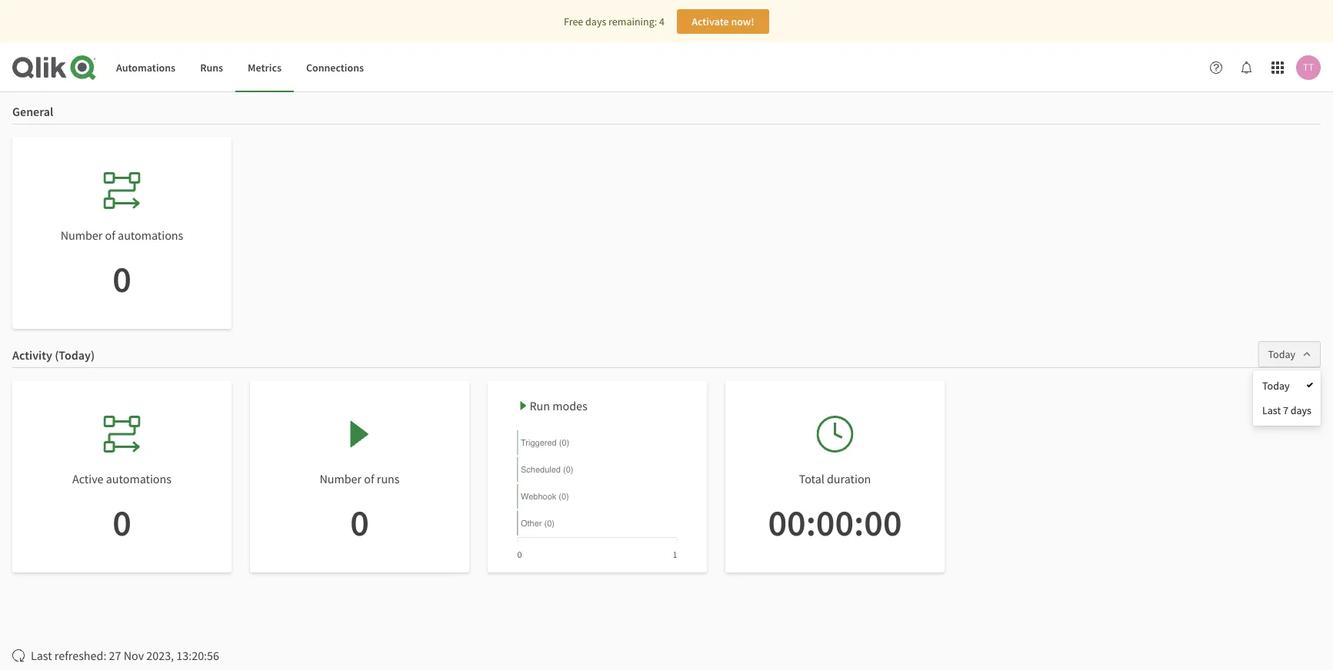 Task type: describe. For each thing, give the bounding box(es) containing it.
today for today option at the right
[[1262, 379, 1290, 393]]

connections
[[306, 61, 364, 74]]

0 vertical spatial days
[[585, 15, 606, 28]]

activity (today)
[[12, 348, 95, 363]]

automations button
[[104, 43, 188, 92]]

of for automations
[[105, 228, 115, 243]]

runs
[[200, 61, 223, 74]]

today for today popup button
[[1268, 348, 1295, 362]]

total
[[799, 472, 825, 487]]

4
[[659, 15, 665, 28]]

days inside last 7 days option
[[1291, 404, 1312, 418]]

last for last 7 days
[[1262, 404, 1281, 418]]

run
[[530, 398, 550, 414]]

activate
[[692, 15, 729, 28]]

2023,
[[146, 649, 174, 664]]

free days remaining: 4
[[564, 15, 665, 28]]

free
[[564, 15, 583, 28]]

runs button
[[188, 43, 235, 92]]

number for number of runs
[[320, 472, 362, 487]]

duration
[[827, 472, 871, 487]]

modes
[[553, 398, 588, 414]]

last 7 days option
[[1253, 398, 1321, 423]]



Task type: vqa. For each thing, say whether or not it's contained in the screenshot.
days to the top
yes



Task type: locate. For each thing, give the bounding box(es) containing it.
1 vertical spatial days
[[1291, 404, 1312, 418]]

today inside popup button
[[1268, 348, 1295, 362]]

1 vertical spatial today
[[1262, 379, 1290, 393]]

today up 7
[[1262, 379, 1290, 393]]

tab list containing automations
[[104, 43, 376, 92]]

of
[[105, 228, 115, 243], [364, 472, 374, 487]]

1 horizontal spatial of
[[364, 472, 374, 487]]

1 vertical spatial of
[[364, 472, 374, 487]]

1 vertical spatial number
[[320, 472, 362, 487]]

last left refreshed:
[[31, 649, 52, 664]]

automations
[[116, 61, 176, 74]]

activate now!
[[692, 15, 754, 28]]

list box containing today
[[1253, 371, 1321, 426]]

automations
[[118, 228, 183, 243], [106, 472, 172, 487]]

connections button
[[294, 43, 376, 92]]

0 vertical spatial number
[[61, 228, 103, 243]]

7
[[1283, 404, 1289, 418]]

0 horizontal spatial of
[[105, 228, 115, 243]]

1 vertical spatial automations
[[106, 472, 172, 487]]

today
[[1268, 348, 1295, 362], [1262, 379, 1290, 393]]

of for runs
[[364, 472, 374, 487]]

0 vertical spatial of
[[105, 228, 115, 243]]

last 7 days
[[1262, 404, 1312, 418]]

activity
[[12, 348, 52, 363]]

1 horizontal spatial days
[[1291, 404, 1312, 418]]

last inside option
[[1262, 404, 1281, 418]]

today inside option
[[1262, 379, 1290, 393]]

days
[[585, 15, 606, 28], [1291, 404, 1312, 418]]

0 vertical spatial today
[[1268, 348, 1295, 362]]

now!
[[731, 15, 754, 28]]

last left 7
[[1262, 404, 1281, 418]]

total duration
[[799, 472, 871, 487]]

active automations
[[72, 472, 172, 487]]

remaining:
[[609, 15, 657, 28]]

refreshed:
[[54, 649, 106, 664]]

days right free
[[585, 15, 606, 28]]

1 vertical spatial last
[[31, 649, 52, 664]]

0 vertical spatial automations
[[118, 228, 183, 243]]

0 horizontal spatial days
[[585, 15, 606, 28]]

13:20:56
[[176, 649, 219, 664]]

number for number of automations
[[61, 228, 103, 243]]

last for last refreshed: 27 nov 2023, 13:20:56
[[31, 649, 52, 664]]

last refreshed: 27 nov 2023, 13:20:56
[[31, 649, 219, 664]]

run modes
[[530, 398, 588, 414]]

general
[[12, 104, 53, 119]]

0 horizontal spatial number
[[61, 228, 103, 243]]

metrics button
[[235, 43, 294, 92]]

tab list
[[104, 43, 376, 92]]

today up today option at the right
[[1268, 348, 1295, 362]]

active
[[72, 472, 104, 487]]

today option
[[1253, 374, 1321, 398]]

metrics
[[248, 61, 282, 74]]

nov
[[124, 649, 144, 664]]

last
[[1262, 404, 1281, 418], [31, 649, 52, 664]]

0 vertical spatial last
[[1262, 404, 1281, 418]]

27
[[109, 649, 121, 664]]

number of runs
[[320, 472, 400, 487]]

days right 7
[[1291, 404, 1312, 418]]

0 horizontal spatial last
[[31, 649, 52, 664]]

runs
[[377, 472, 400, 487]]

1 horizontal spatial number
[[320, 472, 362, 487]]

list box
[[1253, 371, 1321, 426]]

activate now! link
[[677, 9, 769, 34]]

number
[[61, 228, 103, 243], [320, 472, 362, 487]]

1 horizontal spatial last
[[1262, 404, 1281, 418]]

number of automations
[[61, 228, 183, 243]]

(today)
[[55, 348, 95, 363]]

today button
[[1258, 342, 1321, 368]]



